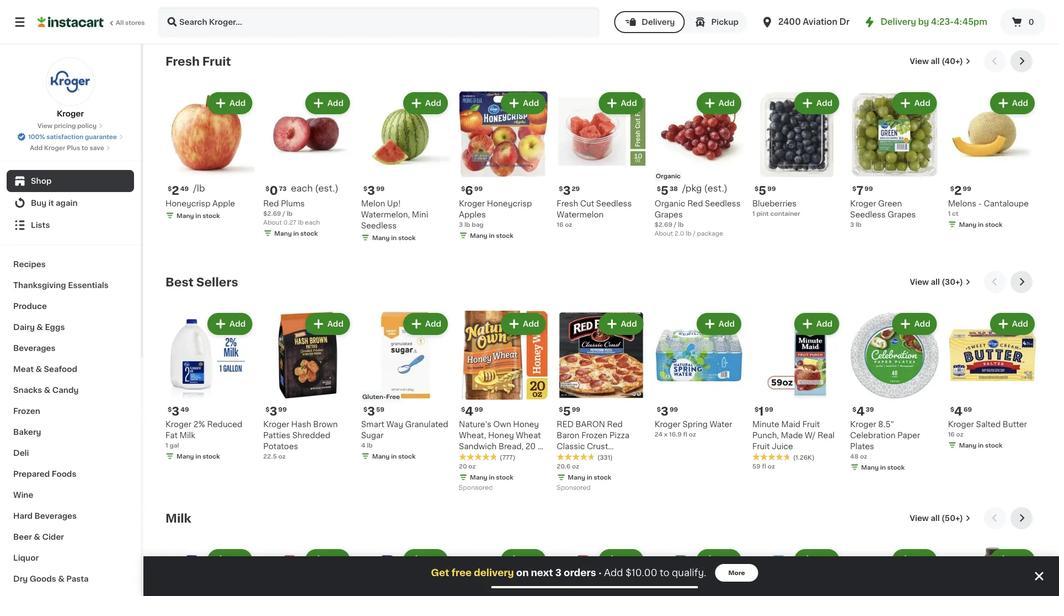 Task type: locate. For each thing, give the bounding box(es) containing it.
all for 2
[[931, 57, 941, 65]]

2 for $ 2 99
[[955, 185, 963, 196]]

$ 3 99 for melon up! watermelon, mini seedless
[[364, 185, 385, 196]]

kroger inside the kroger hash brown patties shredded potatoes 22.5 oz
[[264, 420, 290, 428]]

0 horizontal spatial to
[[82, 145, 88, 151]]

kroger logo image
[[46, 57, 95, 106]]

1 inside blueberries 1 pint container
[[753, 210, 756, 216]]

0 horizontal spatial fresh
[[166, 55, 200, 67]]

99 up blueberries
[[768, 185, 777, 191]]

red inside red plums $2.69 / lb about 0.27 lb each
[[264, 199, 279, 207]]

0 horizontal spatial fruit
[[203, 55, 231, 67]]

0 horizontal spatial $ 3 99
[[266, 406, 287, 417]]

1 grapes from the left
[[655, 211, 683, 218]]

0 vertical spatial fresh
[[166, 55, 200, 67]]

$2.49 per pound element
[[166, 183, 255, 198]]

1 horizontal spatial $ 3 99
[[364, 185, 385, 196]]

main content
[[144, 37, 1060, 596]]

0 horizontal spatial 2
[[172, 185, 179, 196]]

$ inside $ 6 99
[[462, 185, 466, 191]]

$ inside $ 4 99
[[462, 406, 466, 412]]

many down sugar
[[372, 453, 390, 459]]

99 inside $ 1 99
[[765, 406, 774, 412]]

red
[[557, 420, 574, 428]]

all stores link
[[38, 7, 146, 38]]

in down kroger salted butter 16 oz
[[979, 442, 984, 448]]

$ up 'kroger green seedless grapes 3 lb'
[[853, 185, 857, 191]]

1 vertical spatial fresh
[[557, 199, 579, 207]]

item carousel region containing milk
[[166, 507, 1038, 596]]

None search field
[[158, 7, 600, 38]]

0 vertical spatial 20
[[526, 442, 536, 450]]

fat
[[166, 431, 178, 439]]

view inside view pricing policy link
[[37, 123, 52, 129]]

1 item carousel region from the top
[[166, 50, 1038, 262]]

produce link
[[7, 296, 134, 317]]

(777)
[[500, 455, 516, 461]]

99 up melons at the right
[[964, 185, 972, 191]]

seedless for red
[[706, 199, 741, 207]]

pint
[[757, 210, 769, 216]]

1 vertical spatial beverages
[[35, 512, 77, 520]]

1 horizontal spatial (est.)
[[705, 184, 728, 193]]

$ inside $ 7 99
[[853, 185, 857, 191]]

1 vertical spatial 59
[[753, 463, 761, 469]]

1 (est.) from the left
[[315, 184, 339, 193]]

3 inside kroger honeycrisp apples 3 lb bag
[[459, 221, 463, 227]]

to inside treatment tracker modal dialog
[[660, 568, 670, 578]]

4 left 69
[[955, 406, 963, 417]]

1 vertical spatial $2.69
[[655, 221, 673, 227]]

best
[[166, 276, 194, 288]]

1 horizontal spatial about
[[655, 230, 674, 236]]

many in stock down kroger 2% reduced fat milk 1 gal at bottom
[[177, 453, 220, 459]]

2 all from the top
[[932, 278, 941, 286]]

/pkg
[[683, 184, 702, 193]]

cut
[[581, 199, 595, 207]]

38
[[670, 185, 678, 191]]

fl
[[684, 431, 688, 437], [763, 463, 767, 469]]

1 horizontal spatial fl
[[763, 463, 767, 469]]

5 for red baron red baron frozen pizza classic crust pepperoni
[[563, 406, 571, 417]]

potatoes
[[264, 442, 298, 450]]

59 down the 'punch,'
[[753, 463, 761, 469]]

1 vertical spatial /
[[674, 221, 677, 227]]

1 2 from the left
[[172, 185, 179, 196]]

4 for nature's own honey wheat, honey wheat sandwich bread, 20 oz loaf
[[466, 406, 474, 417]]

to right 'plus'
[[82, 145, 88, 151]]

kroger inside kroger 2% reduced fat milk 1 gal
[[166, 420, 192, 428]]

$2.69 down $ 5 38
[[655, 221, 673, 227]]

1 sponsored badge image from the left
[[459, 485, 493, 491]]

frozen inside the red baron red baron frozen pizza classic crust pepperoni
[[582, 431, 608, 439]]

& left pasta
[[58, 575, 64, 583]]

0 horizontal spatial $2.69
[[264, 210, 281, 216]]

3 item carousel region from the top
[[166, 507, 1038, 596]]

20 down loaf
[[459, 463, 467, 469]]

$ inside $ 3 59
[[364, 406, 368, 412]]

1 horizontal spatial frozen
[[582, 431, 608, 439]]

seedless inside 'kroger green seedless grapes 3 lb'
[[851, 211, 886, 218]]

organic inside the organic red seedless grapes $2.69 / lb about 2.0 lb / package
[[655, 199, 686, 207]]

fruit
[[203, 55, 231, 67], [803, 420, 821, 428], [753, 442, 771, 450]]

deli
[[13, 449, 29, 457]]

3 right next
[[556, 568, 562, 578]]

2 horizontal spatial red
[[688, 199, 704, 207]]

0 horizontal spatial 16
[[557, 221, 564, 227]]

qualify.
[[672, 568, 707, 578]]

dairy
[[13, 324, 35, 331]]

0 vertical spatial 16
[[557, 221, 564, 227]]

$ 7 99
[[853, 185, 874, 196]]

1 horizontal spatial honeycrisp
[[487, 199, 532, 207]]

0 horizontal spatial grapes
[[655, 211, 683, 218]]

seedless inside the organic red seedless grapes $2.69 / lb about 2.0 lb / package
[[706, 199, 741, 207]]

red down $5.38 per package (estimated) element
[[688, 199, 704, 207]]

0 horizontal spatial delivery
[[642, 18, 675, 26]]

$ inside $ 4 69
[[951, 406, 955, 412]]

49 inside $ 3 49
[[181, 406, 189, 412]]

16 down $ 4 69
[[949, 431, 956, 437]]

0 vertical spatial 49
[[180, 185, 189, 191]]

$ left 73
[[266, 185, 270, 191]]

1 horizontal spatial delivery
[[881, 18, 917, 26]]

1 vertical spatial fl
[[763, 463, 767, 469]]

seedless
[[597, 199, 632, 207], [706, 199, 741, 207], [851, 211, 886, 218], [361, 222, 397, 229]]

0 vertical spatial honey
[[514, 420, 539, 428]]

$ up the nature's
[[462, 406, 466, 412]]

free
[[386, 394, 400, 400]]

$
[[168, 185, 172, 191], [462, 185, 466, 191], [755, 185, 759, 191], [266, 185, 270, 191], [364, 185, 368, 191], [559, 185, 563, 191], [657, 185, 661, 191], [853, 185, 857, 191], [951, 185, 955, 191], [168, 406, 172, 412], [462, 406, 466, 412], [755, 406, 759, 412], [266, 406, 270, 412], [364, 406, 368, 412], [559, 406, 563, 412], [657, 406, 661, 412], [853, 406, 857, 412], [951, 406, 955, 412]]

1 horizontal spatial 16
[[949, 431, 956, 437]]

0 horizontal spatial $ 5 99
[[559, 406, 581, 417]]

1 horizontal spatial /
[[674, 221, 677, 227]]

dry
[[13, 575, 28, 583]]

& right beer
[[34, 533, 40, 541]]

many down bag at the top
[[470, 232, 488, 238]]

delivery by 4:23-4:45pm link
[[864, 15, 988, 29]]

1 left gal
[[166, 442, 168, 448]]

1 vertical spatial $ 5 99
[[559, 406, 581, 417]]

(1.26k)
[[794, 455, 815, 461]]

0 vertical spatial /
[[283, 210, 285, 216]]

1 left ct
[[949, 210, 951, 216]]

3 left 29
[[563, 185, 571, 196]]

all
[[116, 20, 124, 26]]

more
[[729, 570, 746, 576]]

many down kroger salted butter 16 oz
[[960, 442, 977, 448]]

oz down spring on the right bottom
[[689, 431, 697, 437]]

kroger inside kroger 8.5" celebration paper plates 48 oz
[[851, 420, 877, 428]]

3 for kroger spring water
[[661, 406, 669, 417]]

thanksgiving essentials link
[[7, 275, 134, 296]]

(est.) inside $0.73 each (estimated) element
[[315, 184, 339, 193]]

seedless right 'cut'
[[597, 199, 632, 207]]

mini
[[412, 211, 429, 218]]

$ left 29
[[559, 185, 563, 191]]

oz
[[565, 221, 573, 227], [689, 431, 697, 437], [957, 431, 964, 437], [538, 442, 547, 450], [279, 453, 286, 459], [861, 453, 868, 459], [469, 463, 476, 469], [768, 463, 776, 469], [572, 463, 580, 469]]

3 for melon up! watermelon, mini seedless
[[368, 185, 375, 196]]

about
[[264, 219, 282, 225], [655, 230, 674, 236]]

4
[[466, 406, 474, 417], [857, 406, 865, 417], [955, 406, 963, 417], [361, 442, 366, 448]]

Search field
[[159, 8, 599, 36]]

& for meat
[[36, 365, 42, 373]]

own
[[494, 420, 512, 428]]

3 inside 'kroger green seedless grapes 3 lb'
[[851, 221, 855, 227]]

1 left pint
[[753, 210, 756, 216]]

1 vertical spatial to
[[660, 568, 670, 578]]

0 horizontal spatial (est.)
[[315, 184, 339, 193]]

1 horizontal spatial 20
[[526, 442, 536, 450]]

99 for kroger spring water
[[670, 406, 679, 412]]

59 down gluten-free
[[376, 406, 385, 412]]

49
[[180, 185, 189, 191], [181, 406, 189, 412]]

lb right 2.0
[[686, 230, 692, 236]]

2 for $ 2 49
[[172, 185, 179, 196]]

$ inside $ 1 99
[[755, 406, 759, 412]]

$ inside $ 4 39
[[853, 406, 857, 412]]

1 vertical spatial item carousel region
[[166, 271, 1038, 498]]

1 vertical spatial frozen
[[582, 431, 608, 439]]

99 for melon up! watermelon, mini seedless
[[376, 185, 385, 191]]

$ up fat
[[168, 406, 172, 412]]

(est.) inside $5.38 per package (estimated) element
[[705, 184, 728, 193]]

aviation
[[804, 18, 838, 26]]

$ for red baron red baron frozen pizza classic crust pepperoni
[[559, 406, 563, 412]]

2 left /lb
[[172, 185, 179, 196]]

by
[[919, 18, 930, 26]]

product group containing 7
[[851, 90, 940, 229]]

0 vertical spatial 0
[[1029, 18, 1035, 26]]

2 horizontal spatial 5
[[759, 185, 767, 196]]

pizza
[[610, 431, 630, 439]]

1 vertical spatial honey
[[489, 431, 514, 439]]

view for milk
[[910, 514, 930, 522]]

1 vertical spatial about
[[655, 230, 674, 236]]

next
[[531, 568, 554, 578]]

hash
[[292, 420, 312, 428]]

delivery for delivery by 4:23-4:45pm
[[881, 18, 917, 26]]

view pricing policy
[[37, 123, 97, 129]]

item carousel region containing fresh fruit
[[166, 50, 1038, 262]]

each up plums
[[291, 184, 313, 193]]

20 inside nature's own honey wheat, honey wheat sandwich bread, 20 oz loaf
[[526, 442, 536, 450]]

0 horizontal spatial frozen
[[13, 407, 40, 415]]

delivery inside button
[[642, 18, 675, 26]]

kroger inside kroger spring water 24 x 16.9 fl oz
[[655, 420, 681, 428]]

$ for melon up! watermelon, mini seedless
[[364, 185, 368, 191]]

0 horizontal spatial 59
[[376, 406, 385, 412]]

water
[[710, 420, 733, 428]]

$ 4 69
[[951, 406, 973, 417]]

4 for kroger 8.5" celebration paper plates
[[857, 406, 865, 417]]

grapes inside 'kroger green seedless grapes 3 lb'
[[888, 211, 917, 218]]

2 horizontal spatial /
[[694, 230, 696, 236]]

0 vertical spatial about
[[264, 219, 282, 225]]

2 2 from the left
[[955, 185, 963, 196]]

16 down watermelon
[[557, 221, 564, 227]]

many down 20 oz
[[470, 474, 488, 480]]

0 vertical spatial frozen
[[13, 407, 40, 415]]

view inside view all (50+) popup button
[[910, 514, 930, 522]]

view for fresh fruit
[[911, 57, 930, 65]]

$ for minute maid fruit punch, made w/ real fruit juice
[[755, 406, 759, 412]]

& right "meat"
[[36, 365, 42, 373]]

1 horizontal spatial $2.69
[[655, 221, 673, 227]]

/ up 0.27
[[283, 210, 285, 216]]

0 horizontal spatial /
[[283, 210, 285, 216]]

1 vertical spatial 16
[[949, 431, 956, 437]]

1 vertical spatial 20
[[459, 463, 467, 469]]

1 horizontal spatial fruit
[[753, 442, 771, 450]]

3 up the melon
[[368, 185, 375, 196]]

3 for kroger hash brown patties shredded potatoes
[[270, 406, 277, 417]]

oz inside nature's own honey wheat, honey wheat sandwich bread, 20 oz loaf
[[538, 442, 547, 450]]

/pkg (est.)
[[683, 184, 728, 193]]

2 sponsored badge image from the left
[[557, 485, 591, 491]]

-
[[979, 199, 983, 207]]

0 vertical spatial to
[[82, 145, 88, 151]]

in down honeycrisp apple
[[196, 212, 201, 219]]

loaf
[[459, 453, 477, 461]]

goods
[[30, 575, 56, 583]]

$ 0 73
[[266, 185, 287, 196]]

29
[[572, 185, 580, 191]]

$5.38 per package (estimated) element
[[655, 183, 744, 198]]

main content containing fresh fruit
[[144, 37, 1060, 596]]

about inside the organic red seedless grapes $2.69 / lb about 2.0 lb / package
[[655, 230, 674, 236]]

0 vertical spatial all
[[931, 57, 941, 65]]

$ 3 99 up the melon
[[364, 185, 385, 196]]

baron
[[557, 431, 580, 439]]

1 vertical spatial fruit
[[803, 420, 821, 428]]

2 item carousel region from the top
[[166, 271, 1038, 498]]

0 horizontal spatial sponsored badge image
[[459, 485, 493, 491]]

lb left bag at the top
[[465, 221, 471, 227]]

$ inside $ 2 49
[[168, 185, 172, 191]]

many in stock
[[177, 212, 220, 219], [960, 221, 1003, 227], [275, 230, 318, 236], [470, 232, 514, 238], [372, 235, 416, 241], [960, 442, 1003, 448], [177, 453, 220, 459], [372, 453, 416, 459], [862, 464, 905, 470], [470, 474, 514, 480], [568, 474, 612, 480]]

0 horizontal spatial fl
[[684, 431, 688, 437]]

3 up smart
[[368, 406, 375, 417]]

in down melons - cantaloupe 1 ct
[[979, 221, 984, 227]]

buy it again link
[[7, 192, 134, 214]]

add inside add kroger plus to save link
[[30, 145, 43, 151]]

$ up blueberries
[[755, 185, 759, 191]]

0 vertical spatial organic
[[656, 173, 681, 179]]

kroger inside 'kroger green seedless grapes 3 lb'
[[851, 199, 877, 207]]

seedless inside fresh cut seedless watermelon 16 oz
[[597, 199, 632, 207]]

$ inside the $ 2 99
[[951, 185, 955, 191]]

add inside treatment tracker modal dialog
[[605, 568, 624, 578]]

99 for minute maid fruit punch, made w/ real fruit juice
[[765, 406, 774, 412]]

product group containing 1
[[753, 311, 842, 471]]

2 honeycrisp from the left
[[487, 199, 532, 207]]

delivery for delivery
[[642, 18, 675, 26]]

oz down loaf
[[469, 463, 476, 469]]

red down $ 0 73
[[264, 199, 279, 207]]

1 horizontal spatial sponsored badge image
[[557, 485, 591, 491]]

kroger inside kroger salted butter 16 oz
[[949, 420, 975, 428]]

1 horizontal spatial red
[[608, 420, 623, 428]]

1 horizontal spatial 59
[[753, 463, 761, 469]]

view all (40+)
[[911, 57, 964, 65]]

product group containing 0
[[264, 90, 353, 240]]

made
[[782, 431, 804, 439]]

lb inside smart way granulated sugar 4 lb
[[367, 442, 373, 448]]

1 horizontal spatial 0
[[1029, 18, 1035, 26]]

(est.) up red plums $2.69 / lb about 0.27 lb each
[[315, 184, 339, 193]]

/ inside red plums $2.69 / lb about 0.27 lb each
[[283, 210, 285, 216]]

2%
[[194, 420, 205, 428]]

smart
[[361, 420, 385, 428]]

baron
[[576, 420, 606, 428]]

4 left 39
[[857, 406, 865, 417]]

hard beverages
[[13, 512, 77, 520]]

$ down gluten-
[[364, 406, 368, 412]]

0 vertical spatial 59
[[376, 406, 385, 412]]

0 vertical spatial milk
[[180, 431, 195, 439]]

$ for kroger honeycrisp apples
[[462, 185, 466, 191]]

1 horizontal spatial to
[[660, 568, 670, 578]]

lb inside 'kroger green seedless grapes 3 lb'
[[856, 221, 862, 227]]

melons - cantaloupe 1 ct
[[949, 199, 1030, 216]]

0 vertical spatial item carousel region
[[166, 50, 1038, 262]]

49 for 3
[[181, 406, 189, 412]]

pickup
[[712, 18, 739, 26]]

&
[[37, 324, 43, 331], [36, 365, 42, 373], [44, 386, 50, 394], [34, 533, 40, 541], [58, 575, 64, 583]]

0 button
[[1001, 9, 1047, 35]]

kroger down $ 4 69
[[949, 420, 975, 428]]

kroger for kroger 8.5" celebration paper plates 48 oz
[[851, 420, 877, 428]]

red inside the organic red seedless grapes $2.69 / lb about 2.0 lb / package
[[688, 199, 704, 207]]

16.9
[[670, 431, 682, 437]]

kroger up patties
[[264, 420, 290, 428]]

kroger for kroger 2% reduced fat milk 1 gal
[[166, 420, 192, 428]]

2 vertical spatial item carousel region
[[166, 507, 1038, 596]]

0 horizontal spatial 5
[[563, 406, 571, 417]]

2 (est.) from the left
[[705, 184, 728, 193]]

lb down 7
[[856, 221, 862, 227]]

kroger for kroger hash brown patties shredded potatoes 22.5 oz
[[264, 420, 290, 428]]

each (est.)
[[291, 184, 339, 193]]

1 horizontal spatial 5
[[661, 185, 669, 196]]

again
[[56, 199, 78, 207]]

1 horizontal spatial 2
[[955, 185, 963, 196]]

bakery link
[[7, 422, 134, 443]]

99 inside $ 7 99
[[865, 185, 874, 191]]

99 for kroger honeycrisp apples
[[475, 185, 483, 191]]

0 vertical spatial $ 5 99
[[755, 185, 777, 196]]

kroger inside kroger honeycrisp apples 3 lb bag
[[459, 199, 485, 207]]

$ inside the $ 3 29
[[559, 185, 563, 191]]

classic
[[557, 442, 585, 450]]

sponsored badge image
[[459, 485, 493, 491], [557, 485, 591, 491]]

1 vertical spatial 49
[[181, 406, 189, 412]]

stock down 'melon up! watermelon, mini seedless'
[[399, 235, 416, 241]]

item carousel region
[[166, 50, 1038, 262], [166, 271, 1038, 498], [166, 507, 1038, 596]]

7
[[857, 185, 864, 196]]

(est.) right /pkg
[[705, 184, 728, 193]]

4 down sugar
[[361, 442, 366, 448]]

1 horizontal spatial fresh
[[557, 199, 579, 207]]

0 horizontal spatial red
[[264, 199, 279, 207]]

1 horizontal spatial $ 5 99
[[755, 185, 777, 196]]

all left (30+)
[[932, 278, 941, 286]]

3 up patties
[[270, 406, 277, 417]]

99 for red baron red baron frozen pizza classic crust pepperoni
[[572, 406, 581, 412]]

essentials
[[68, 282, 109, 289]]

wine link
[[7, 485, 134, 506]]

$ for kroger hash brown patties shredded potatoes
[[266, 406, 270, 412]]

2 vertical spatial /
[[694, 230, 696, 236]]

in down 'melon up! watermelon, mini seedless'
[[391, 235, 397, 241]]

kroger down $ 3 49
[[166, 420, 192, 428]]

kroger for kroger green seedless grapes 3 lb
[[851, 199, 877, 207]]

meat
[[13, 365, 34, 373]]

1 vertical spatial each
[[305, 219, 320, 225]]

sellers
[[196, 276, 238, 288]]

meat & seafood link
[[7, 359, 134, 380]]

0 vertical spatial beverages
[[13, 344, 56, 352]]

lb down sugar
[[367, 442, 373, 448]]

99 inside the $ 2 99
[[964, 185, 972, 191]]

0 vertical spatial fl
[[684, 431, 688, 437]]

stock down kroger honeycrisp apples 3 lb bag
[[496, 232, 514, 238]]

3 all from the top
[[931, 514, 941, 522]]

1 horizontal spatial grapes
[[888, 211, 917, 218]]

milk inside kroger 2% reduced fat milk 1 gal
[[180, 431, 195, 439]]

1 inside the product group
[[759, 406, 764, 417]]

99 up patties
[[279, 406, 287, 412]]

1 vertical spatial milk
[[166, 512, 191, 524]]

stores
[[125, 20, 145, 26]]

$ 3 99 for kroger spring water
[[657, 406, 679, 417]]

2 up melons at the right
[[955, 185, 963, 196]]

$2.69 inside red plums $2.69 / lb about 0.27 lb each
[[264, 210, 281, 216]]

49 inside $ 2 49
[[180, 185, 189, 191]]

dry goods & pasta
[[13, 575, 89, 583]]

0 vertical spatial each
[[291, 184, 313, 193]]

about left 0.27
[[264, 219, 282, 225]]

5 left 38
[[661, 185, 669, 196]]

kroger for kroger spring water 24 x 16.9 fl oz
[[655, 420, 681, 428]]

1 all from the top
[[931, 57, 941, 65]]

stock down honeycrisp apple
[[203, 212, 220, 219]]

20.6
[[557, 463, 571, 469]]

5 for blueberries
[[759, 185, 767, 196]]

view left "(40+)"
[[911, 57, 930, 65]]

kroger down $ 7 99
[[851, 199, 877, 207]]

kroger honeycrisp apples 3 lb bag
[[459, 199, 532, 227]]

beverages up cider on the bottom left of page
[[35, 512, 77, 520]]

$ 5 99 for blueberries
[[755, 185, 777, 196]]

$ up '24'
[[657, 406, 661, 412]]

8.5"
[[879, 420, 895, 428]]

brown
[[313, 420, 338, 428]]

fresh inside fresh cut seedless watermelon 16 oz
[[557, 199, 579, 207]]

0 vertical spatial $2.69
[[264, 210, 281, 216]]

kroger link
[[46, 57, 95, 119]]

grapes inside the organic red seedless grapes $2.69 / lb about 2.0 lb / package
[[655, 211, 683, 218]]

& for snacks
[[44, 386, 50, 394]]

2 grapes from the left
[[888, 211, 917, 218]]

$ for kroger spring water
[[657, 406, 661, 412]]

0 horizontal spatial about
[[264, 219, 282, 225]]

99 inside $ 4 99
[[475, 406, 483, 412]]

view left (30+)
[[911, 278, 930, 286]]

1 vertical spatial 0
[[270, 185, 278, 196]]

pepperoni
[[557, 453, 597, 461]]

all left "(40+)"
[[931, 57, 941, 65]]

1 vertical spatial all
[[932, 278, 941, 286]]

to right $10.00
[[660, 568, 670, 578]]

99 for kroger hash brown patties shredded potatoes
[[279, 406, 287, 412]]

watermelon,
[[361, 211, 410, 218]]

2 horizontal spatial fruit
[[803, 420, 821, 428]]

2 vertical spatial all
[[931, 514, 941, 522]]

(est.) for 0
[[315, 184, 339, 193]]

oz right 48
[[861, 453, 868, 459]]

organic down $ 5 38
[[655, 199, 686, 207]]

1 honeycrisp from the left
[[166, 199, 211, 207]]

honey down the own
[[489, 431, 514, 439]]

99 inside $ 6 99
[[475, 185, 483, 191]]

0 horizontal spatial honeycrisp
[[166, 199, 211, 207]]

pricing
[[54, 123, 76, 129]]

$2.69 inside the organic red seedless grapes $2.69 / lb about 2.0 lb / package
[[655, 221, 673, 227]]

milk
[[180, 431, 195, 439], [166, 512, 191, 524]]

all left (50+)
[[931, 514, 941, 522]]

wine
[[13, 491, 33, 499]]

2 horizontal spatial $ 3 99
[[657, 406, 679, 417]]

$ inside $ 3 49
[[168, 406, 172, 412]]

1 vertical spatial organic
[[655, 199, 686, 207]]

2400
[[779, 18, 801, 26]]

many in stock down pepperoni
[[568, 474, 612, 480]]

99 up minute
[[765, 406, 774, 412]]

frozen up crust
[[582, 431, 608, 439]]

more button
[[716, 564, 759, 582]]

product group
[[166, 90, 255, 222], [264, 90, 353, 240], [361, 90, 450, 244], [459, 90, 548, 242], [557, 90, 646, 229], [655, 90, 744, 238], [753, 90, 842, 218], [851, 90, 940, 229], [949, 90, 1038, 231], [166, 311, 255, 463], [264, 311, 353, 461], [361, 311, 450, 463], [459, 311, 548, 494], [557, 311, 646, 494], [655, 311, 744, 439], [753, 311, 842, 471], [851, 311, 940, 474], [949, 311, 1038, 452], [166, 547, 255, 596], [264, 547, 353, 596], [361, 547, 450, 596], [459, 547, 548, 596], [557, 547, 646, 596], [655, 547, 744, 596], [753, 547, 842, 596], [851, 547, 940, 596], [949, 547, 1038, 596]]

/ up 2.0
[[674, 221, 677, 227]]

beverages down dairy & eggs
[[13, 344, 56, 352]]



Task type: describe. For each thing, give the bounding box(es) containing it.
eggs
[[45, 324, 65, 331]]

get free delivery on next 3 orders • add $10.00 to qualify.
[[431, 568, 707, 578]]

gal
[[170, 442, 179, 448]]

fl inside kroger spring water 24 x 16.9 fl oz
[[684, 431, 688, 437]]

shop link
[[7, 170, 134, 192]]

punch,
[[753, 431, 780, 439]]

many in stock down bag at the top
[[470, 232, 514, 238]]

$ 5 99 for red baron red baron frozen pizza classic crust pepperoni
[[559, 406, 581, 417]]

0 inside button
[[1029, 18, 1035, 26]]

item carousel region containing best sellers
[[166, 271, 1038, 498]]

(50+)
[[942, 514, 964, 522]]

73
[[279, 185, 287, 191]]

liquor
[[13, 554, 39, 562]]

$ for fresh cut seedless watermelon
[[559, 185, 563, 191]]

each inside red plums $2.69 / lb about 0.27 lb each
[[305, 219, 320, 225]]

cantaloupe
[[985, 199, 1030, 207]]

juice
[[772, 442, 794, 450]]

59 inside the product group
[[753, 463, 761, 469]]

3 inside treatment tracker modal dialog
[[556, 568, 562, 578]]

meat & seafood
[[13, 365, 77, 373]]

stock down melons - cantaloupe 1 ct
[[986, 221, 1003, 227]]

view for best sellers
[[911, 278, 930, 286]]

wheat,
[[459, 431, 487, 439]]

dr
[[840, 18, 850, 26]]

stock down (777)
[[496, 474, 514, 480]]

$ for kroger 8.5" celebration paper plates
[[853, 406, 857, 412]]

16 inside kroger salted butter 16 oz
[[949, 431, 956, 437]]

bakery
[[13, 428, 41, 436]]

dairy & eggs
[[13, 324, 65, 331]]

2400 aviation dr button
[[761, 7, 850, 38]]

many down honeycrisp apple
[[177, 212, 194, 219]]

$ for kroger 2% reduced fat milk
[[168, 406, 172, 412]]

it
[[48, 199, 54, 207]]

beer
[[13, 533, 32, 541]]

$ inside $ 0 73
[[266, 185, 270, 191]]

4 for kroger salted butter
[[955, 406, 963, 417]]

$ inside $ 5 38
[[657, 185, 661, 191]]

beverages inside "link"
[[13, 344, 56, 352]]

minute maid fruit punch, made w/ real fruit juice
[[753, 420, 835, 450]]

free
[[452, 568, 472, 578]]

thanksgiving essentials
[[13, 282, 109, 289]]

on
[[517, 568, 529, 578]]

prepared
[[13, 470, 50, 478]]

49 for 2
[[180, 185, 189, 191]]

in down kroger honeycrisp apples 3 lb bag
[[489, 232, 495, 238]]

3 for fresh cut seedless watermelon
[[563, 185, 571, 196]]

$ for blueberries
[[755, 185, 759, 191]]

$ for nature's own honey wheat, honey wheat sandwich bread, 20 oz loaf
[[462, 406, 466, 412]]

instacart logo image
[[38, 15, 104, 29]]

$ 4 99
[[462, 406, 483, 417]]

many in stock down melons - cantaloupe 1 ct
[[960, 221, 1003, 227]]

$ for kroger salted butter
[[951, 406, 955, 412]]

& for dairy
[[37, 324, 43, 331]]

3 for kroger 2% reduced fat milk
[[172, 406, 180, 417]]

sponsored badge image for 5
[[557, 485, 591, 491]]

grapes for red
[[655, 211, 683, 218]]

seedless for cut
[[597, 199, 632, 207]]

99 for kroger green seedless grapes
[[865, 185, 874, 191]]

spring
[[683, 420, 708, 428]]

honeycrisp apple
[[166, 199, 235, 207]]

stock down kroger 8.5" celebration paper plates 48 oz
[[888, 464, 905, 470]]

organic for organic red seedless grapes $2.69 / lb about 2.0 lb / package
[[655, 199, 686, 207]]

& for beer
[[34, 533, 40, 541]]

nature's
[[459, 420, 492, 428]]

(est.) for 5
[[705, 184, 728, 193]]

$ for kroger green seedless grapes
[[853, 185, 857, 191]]

pickup button
[[685, 11, 748, 33]]

stock down red plums $2.69 / lb about 0.27 lb each
[[301, 230, 318, 236]]

patties
[[264, 431, 291, 439]]

melon up! watermelon, mini seedless
[[361, 199, 429, 229]]

bag
[[472, 221, 484, 227]]

many in stock down (777)
[[470, 474, 514, 480]]

fresh for fresh fruit
[[166, 55, 200, 67]]

snacks
[[13, 386, 42, 394]]

0 horizontal spatial 20
[[459, 463, 467, 469]]

stock down kroger salted butter 16 oz
[[986, 442, 1003, 448]]

lists link
[[7, 214, 134, 236]]

$ 3 99 for kroger hash brown patties shredded potatoes
[[266, 406, 287, 417]]

$10.00
[[626, 568, 658, 578]]

pasta
[[66, 575, 89, 583]]

lists
[[31, 221, 50, 229]]

kroger down the 'satisfaction'
[[44, 145, 65, 151]]

in down sandwich
[[489, 474, 495, 480]]

oz inside kroger spring water 24 x 16.9 fl oz
[[689, 431, 697, 437]]

red inside the red baron red baron frozen pizza classic crust pepperoni
[[608, 420, 623, 428]]

lb up 2.0
[[678, 221, 684, 227]]

recipes
[[13, 261, 46, 268]]

view all (50+)
[[910, 514, 964, 522]]

many down gal
[[177, 453, 194, 459]]

hard
[[13, 512, 33, 520]]

$ 3 29
[[559, 185, 580, 196]]

in down kroger 8.5" celebration paper plates 48 oz
[[881, 464, 887, 470]]

48
[[851, 453, 859, 459]]

$ for smart way granulated sugar
[[364, 406, 368, 412]]

$ for melons - cantaloupe
[[951, 185, 955, 191]]

seafood
[[44, 365, 77, 373]]

59 fl oz
[[753, 463, 776, 469]]

fresh for fresh cut seedless watermelon 16 oz
[[557, 199, 579, 207]]

99 for blueberries
[[768, 185, 777, 191]]

snacks & candy
[[13, 386, 79, 394]]

kroger for kroger
[[57, 110, 84, 118]]

each inside $0.73 each (estimated) element
[[291, 184, 313, 193]]

real
[[818, 431, 835, 439]]

oz down juice
[[768, 463, 776, 469]]

service type group
[[615, 11, 748, 33]]

policy
[[77, 123, 97, 129]]

many in stock down smart way granulated sugar 4 lb
[[372, 453, 416, 459]]

kroger salted butter 16 oz
[[949, 420, 1028, 437]]

99 for nature's own honey wheat, honey wheat sandwich bread, 20 oz loaf
[[475, 406, 483, 412]]

many down 20.6 oz
[[568, 474, 586, 480]]

many down plates
[[862, 464, 879, 470]]

6
[[466, 185, 474, 196]]

in down pepperoni
[[587, 474, 593, 480]]

24
[[655, 431, 663, 437]]

lb inside kroger honeycrisp apples 3 lb bag
[[465, 221, 471, 227]]

many down melons at the right
[[960, 221, 977, 227]]

container
[[771, 210, 801, 216]]

sandwich
[[459, 442, 497, 450]]

2 vertical spatial fruit
[[753, 442, 771, 450]]

oz down pepperoni
[[572, 463, 580, 469]]

best sellers
[[166, 276, 238, 288]]

snacks & candy link
[[7, 380, 134, 401]]

many in stock down 0.27
[[275, 230, 318, 236]]

4:45pm
[[955, 18, 988, 26]]

about inside red plums $2.69 / lb about 0.27 lb each
[[264, 219, 282, 225]]

in down 0.27
[[294, 230, 299, 236]]

1 inside kroger 2% reduced fat milk 1 gal
[[166, 442, 168, 448]]

many down 0.27
[[275, 230, 292, 236]]

melon
[[361, 199, 386, 207]]

celebration
[[851, 431, 896, 439]]

all for 4
[[932, 278, 941, 286]]

100%
[[28, 134, 45, 140]]

99 for melons - cantaloupe
[[964, 185, 972, 191]]

0 vertical spatial fruit
[[203, 55, 231, 67]]

59 inside $ 3 59
[[376, 406, 385, 412]]

stock down smart way granulated sugar 4 lb
[[399, 453, 416, 459]]

seedless for green
[[851, 211, 886, 218]]

add kroger plus to save
[[30, 145, 104, 151]]

dairy & eggs link
[[7, 317, 134, 338]]

stock down kroger 2% reduced fat milk 1 gal at bottom
[[203, 453, 220, 459]]

in down smart way granulated sugar 4 lb
[[391, 453, 397, 459]]

2.0
[[675, 230, 685, 236]]

honeycrisp inside kroger honeycrisp apples 3 lb bag
[[487, 199, 532, 207]]

1 inside melons - cantaloupe 1 ct
[[949, 210, 951, 216]]

salted
[[977, 420, 1002, 428]]

many in stock down kroger salted butter 16 oz
[[960, 442, 1003, 448]]

$ 2 99
[[951, 185, 972, 196]]

3 for smart way granulated sugar
[[368, 406, 375, 417]]

grapes for green
[[888, 211, 917, 218]]

0 horizontal spatial 0
[[270, 185, 278, 196]]

oz inside fresh cut seedless watermelon 16 oz
[[565, 221, 573, 227]]

20 oz
[[459, 463, 476, 469]]

seedless inside 'melon up! watermelon, mini seedless'
[[361, 222, 397, 229]]

stock down '(331)'
[[594, 474, 612, 480]]

oz inside the kroger hash brown patties shredded potatoes 22.5 oz
[[279, 453, 286, 459]]

many down the watermelon,
[[372, 235, 390, 241]]

buy
[[31, 199, 47, 207]]

cider
[[42, 533, 64, 541]]

treatment tracker modal dialog
[[144, 556, 1060, 596]]

lb right 0.27
[[298, 219, 304, 225]]

sponsored badge image for 4
[[459, 485, 493, 491]]

16 inside fresh cut seedless watermelon 16 oz
[[557, 221, 564, 227]]

reduced
[[207, 420, 243, 428]]

/lb
[[193, 184, 205, 193]]

4:23-
[[932, 18, 955, 26]]

organic for organic
[[656, 173, 681, 179]]

$0.73 each (estimated) element
[[264, 183, 353, 198]]

delivery
[[474, 568, 514, 578]]

4 inside smart way granulated sugar 4 lb
[[361, 442, 366, 448]]

gluten-
[[363, 394, 386, 400]]

melons
[[949, 199, 977, 207]]

many in stock down 'melon up! watermelon, mini seedless'
[[372, 235, 416, 241]]

kroger 2% reduced fat milk 1 gal
[[166, 420, 243, 448]]

many in stock down honeycrisp apple
[[177, 212, 220, 219]]

in down kroger 2% reduced fat milk 1 gal at bottom
[[196, 453, 201, 459]]

many in stock down kroger 8.5" celebration paper plates 48 oz
[[862, 464, 905, 470]]

oz inside kroger salted butter 16 oz
[[957, 431, 964, 437]]

100% satisfaction guarantee button
[[17, 130, 124, 141]]

beer & cider link
[[7, 527, 134, 548]]

product group containing 6
[[459, 90, 548, 242]]

sugar
[[361, 431, 384, 439]]

get
[[431, 568, 450, 578]]

lb up 0.27
[[287, 210, 293, 216]]

watermelon
[[557, 211, 604, 218]]

kroger hash brown patties shredded potatoes 22.5 oz
[[264, 420, 338, 459]]

kroger for kroger honeycrisp apples 3 lb bag
[[459, 199, 485, 207]]

oz inside kroger 8.5" celebration paper plates 48 oz
[[861, 453, 868, 459]]

kroger for kroger salted butter 16 oz
[[949, 420, 975, 428]]

shop
[[31, 177, 52, 185]]



Task type: vqa. For each thing, say whether or not it's contained in the screenshot.


